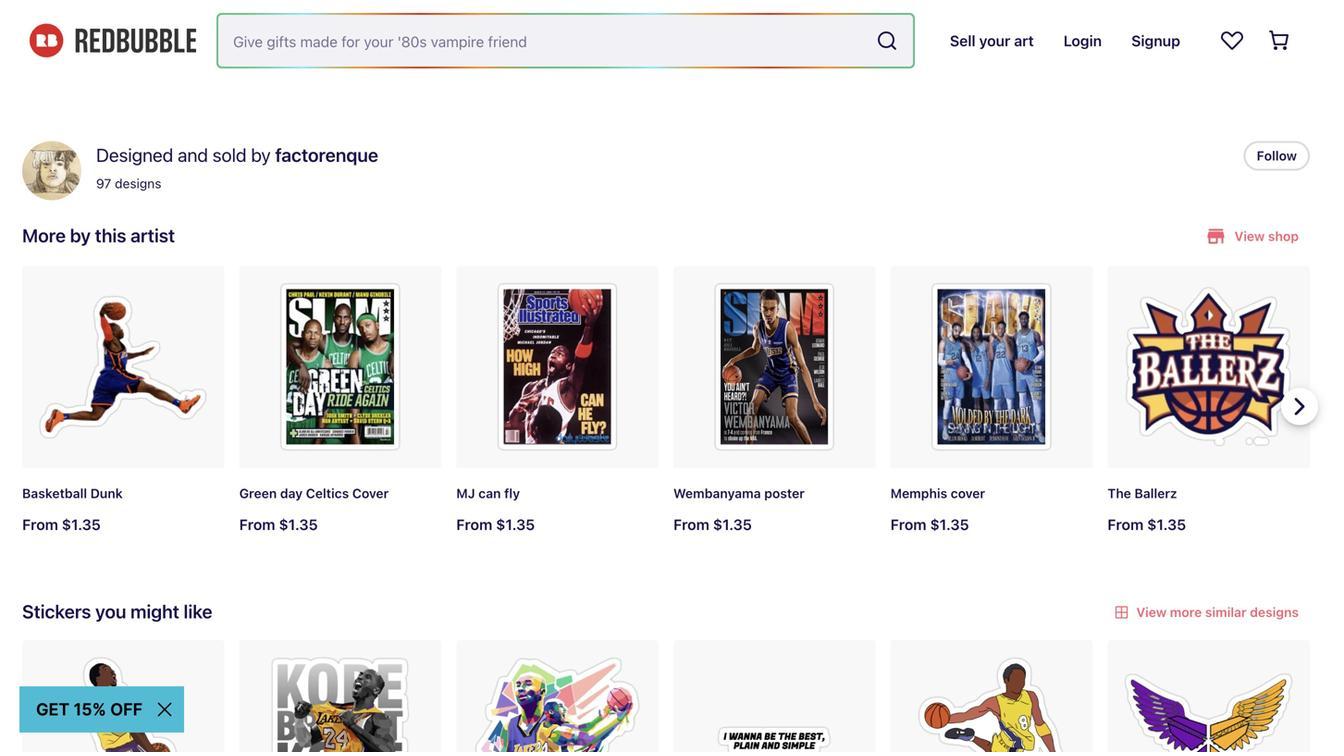 Task type: vqa. For each thing, say whether or not it's contained in the screenshot.
Toddler in 'KOBE Toddler Pullover Hoodie By bisonaya'
no



Task type: locate. For each thing, give the bounding box(es) containing it.
item preview, i wanna be the best designed and sold by 5232jada. image
[[674, 640, 876, 752]]

memphis
[[891, 486, 948, 501]]

3 from $1.35 from the left
[[456, 516, 535, 533]]

item preview, k.o.b.e designed and sold by aileenfjtma. image
[[456, 640, 659, 752]]

5 $1.35 from the left
[[930, 516, 969, 533]]

3 from from the left
[[456, 516, 492, 533]]

None field
[[218, 15, 913, 67]]

from down basketball
[[22, 516, 58, 533]]

from down green
[[239, 516, 275, 533]]

green
[[239, 486, 277, 501]]

the
[[1108, 486, 1132, 501]]

from $1.35 for basketball
[[22, 516, 101, 533]]

t-
[[70, 14, 84, 30]]

from for green
[[239, 516, 275, 533]]

1 vertical spatial by
[[70, 224, 91, 246]]

$44.77
[[456, 44, 506, 62]]

by right 'sold'
[[251, 144, 271, 166]]

classic
[[22, 14, 67, 30]]

from
[[22, 516, 58, 533], [239, 516, 275, 533], [456, 516, 492, 533], [674, 516, 710, 533], [891, 516, 927, 533], [1108, 516, 1144, 533]]

6 from from the left
[[1108, 516, 1144, 533]]

3 $1.35 from the left
[[496, 516, 535, 533]]

pullover sweatshirt link
[[674, 0, 876, 76]]

from $1.35
[[22, 516, 101, 533], [239, 516, 318, 533], [456, 516, 535, 533], [674, 516, 752, 533], [891, 516, 969, 533], [1108, 516, 1186, 533]]

0 vertical spatial by
[[251, 144, 271, 166]]

4 from $1.35 from the left
[[674, 516, 752, 533]]

$41.48
[[891, 44, 940, 62]]

by left this
[[70, 224, 91, 246]]

from down wembanyama
[[674, 516, 710, 533]]

$1.35 down memphis cover
[[930, 516, 969, 533]]

2 from from the left
[[239, 516, 275, 533]]

1 horizontal spatial pullover
[[674, 14, 724, 30]]

blanket
[[933, 14, 980, 30]]

1 horizontal spatial by
[[251, 144, 271, 166]]

classic t-shirt
[[22, 14, 114, 30]]

from down the memphis
[[891, 516, 927, 533]]

from down mj at the bottom left of page
[[456, 516, 492, 533]]

day
[[280, 486, 303, 501]]

4 $1.35 from the left
[[713, 516, 752, 533]]

$8.05
[[1108, 44, 1149, 62]]

this
[[95, 224, 126, 246]]

$1.35 down the day at the left of the page
[[279, 516, 318, 533]]

6 $1.35 from the left
[[1148, 516, 1186, 533]]

photographic
[[1108, 14, 1192, 30]]

item preview, k.o.b.e reverse dunk minimalist basketball designed and sold by aileenfjtma. image
[[22, 640, 225, 752]]

from $1.35 down the ballerz
[[1108, 516, 1186, 533]]

2 $1.35 from the left
[[279, 516, 318, 533]]

pullover for pullover hoodie
[[456, 14, 507, 30]]

1 pullover from the left
[[456, 14, 507, 30]]

from $1.35 down wembanyama
[[674, 516, 752, 533]]

$1.35 down fly at the left bottom of page
[[496, 516, 535, 533]]

basketball
[[22, 486, 87, 501]]

item preview, k.o.b.e lakers designed and sold by aileenfjtma. image
[[239, 640, 442, 752]]

$1.35 down 'wembanyama poster'
[[713, 516, 752, 533]]

from $1.35 for wembanyama
[[674, 516, 752, 533]]

sold
[[213, 144, 247, 166]]

and
[[178, 144, 208, 166]]

by
[[251, 144, 271, 166], [70, 224, 91, 246]]

5 from $1.35 from the left
[[891, 516, 969, 533]]

item preview, memphis cover designed and sold by factorenque. image
[[891, 266, 1093, 468]]

1 from $1.35 from the left
[[22, 516, 101, 533]]

$1.35 for cover
[[930, 516, 969, 533]]

from $1.35 down the day at the left of the page
[[239, 516, 318, 533]]

item preview, basketball dunk designed and sold by factorenque. image
[[22, 266, 225, 468]]

4 from from the left
[[674, 516, 710, 533]]

stickers you might like
[[22, 600, 212, 622]]

mj can fly
[[456, 486, 520, 501]]

can
[[479, 486, 501, 501]]

print
[[1195, 14, 1225, 30]]

5 from from the left
[[891, 516, 927, 533]]

97 designs
[[96, 176, 161, 191]]

pullover
[[456, 14, 507, 30], [674, 14, 724, 30]]

6 from $1.35 from the left
[[1108, 516, 1186, 533]]

pullover for pullover sweatshirt
[[674, 14, 724, 30]]

2 pullover from the left
[[674, 14, 724, 30]]

pullover hoodie
[[456, 14, 554, 30]]

fly
[[504, 486, 520, 501]]

1 $1.35 from the left
[[62, 516, 101, 533]]

stickers
[[22, 600, 91, 622]]

$1.35 for poster
[[713, 516, 752, 533]]

pullover up $44.77
[[456, 14, 507, 30]]

from $1.35 down 'can'
[[456, 516, 535, 533]]

from down the
[[1108, 516, 1144, 533]]

pullover sweatshirt
[[674, 14, 794, 30]]

throw
[[891, 14, 930, 30]]

pullover left sweatshirt
[[674, 14, 724, 30]]

designed and sold by factorenque
[[96, 144, 378, 166]]

$1.35 down basketball dunk
[[62, 516, 101, 533]]

$1.35 down ballerz
[[1148, 516, 1186, 533]]

item preview, windmill dunk highlights designed and sold by lilleywilder. image
[[891, 640, 1093, 752]]

poster
[[239, 14, 280, 30]]

from $1.35 down basketball
[[22, 516, 101, 533]]

0 horizontal spatial pullover
[[456, 14, 507, 30]]

celtics
[[306, 486, 349, 501]]

$1.35 for ballerz
[[1148, 516, 1186, 533]]

item preview, the ballerz designed and sold by factorenque. image
[[1108, 266, 1310, 468]]

1 from from the left
[[22, 516, 58, 533]]

cover
[[951, 486, 985, 501]]

shirt
[[84, 14, 114, 30]]

from $1.35 for green
[[239, 516, 318, 533]]

artist
[[131, 224, 175, 246]]

$1.35
[[62, 516, 101, 533], [279, 516, 318, 533], [496, 516, 535, 533], [713, 516, 752, 533], [930, 516, 969, 533], [1148, 516, 1186, 533]]

from $1.35 down memphis cover
[[891, 516, 969, 533]]

the ballerz
[[1108, 486, 1178, 501]]

memphis cover
[[891, 486, 985, 501]]

photographic print
[[1108, 14, 1225, 30]]

2 from $1.35 from the left
[[239, 516, 318, 533]]



Task type: describe. For each thing, give the bounding box(es) containing it.
wembanyama
[[674, 486, 761, 501]]

from for the
[[1108, 516, 1144, 533]]

mj
[[456, 486, 475, 501]]

might
[[130, 600, 179, 622]]

item preview, green day celtics cover designed and sold by factorenque. image
[[239, 266, 442, 468]]

designs
[[115, 176, 161, 191]]

0 horizontal spatial by
[[70, 224, 91, 246]]

item preview, k.o.b.e wing designed and sold by aileenfjtma. image
[[1108, 640, 1310, 752]]

Search term search field
[[218, 15, 869, 67]]

throw blanket
[[891, 14, 980, 30]]

$16.38
[[239, 44, 288, 62]]

from for memphis
[[891, 516, 927, 533]]

hoodie
[[510, 14, 554, 30]]

$1.35 for dunk
[[62, 516, 101, 533]]

from $1.35 for memphis
[[891, 516, 969, 533]]

from for wembanyama
[[674, 516, 710, 533]]

cover
[[352, 486, 389, 501]]

$23.34
[[22, 44, 73, 62]]

more by this artist
[[22, 224, 175, 246]]

designed
[[96, 144, 173, 166]]

$1.35 for day
[[279, 516, 318, 533]]

$1.35 for can
[[496, 516, 535, 533]]

more
[[22, 224, 66, 246]]

item preview, wembanyama poster designed and sold by factorenque. image
[[674, 266, 876, 468]]

wembanyama poster
[[674, 486, 805, 501]]

factorenque link
[[275, 141, 378, 169]]

dunk
[[90, 486, 123, 501]]

basketball dunk
[[22, 486, 123, 501]]

poster
[[764, 486, 805, 501]]

sweatshirt
[[727, 14, 794, 30]]

green day celtics cover
[[239, 486, 389, 501]]

you
[[95, 600, 126, 622]]

redbubble logo image
[[30, 24, 196, 58]]

ballerz
[[1135, 486, 1178, 501]]

item preview, mj can fly designed and sold by factorenque. image
[[456, 266, 659, 468]]

from for mj
[[456, 516, 492, 533]]

like
[[184, 600, 212, 622]]

97
[[96, 176, 111, 191]]

from $1.35 for the
[[1108, 516, 1186, 533]]

from $1.35 for mj
[[456, 516, 535, 533]]

from for basketball
[[22, 516, 58, 533]]

factorenque
[[275, 144, 378, 166]]



